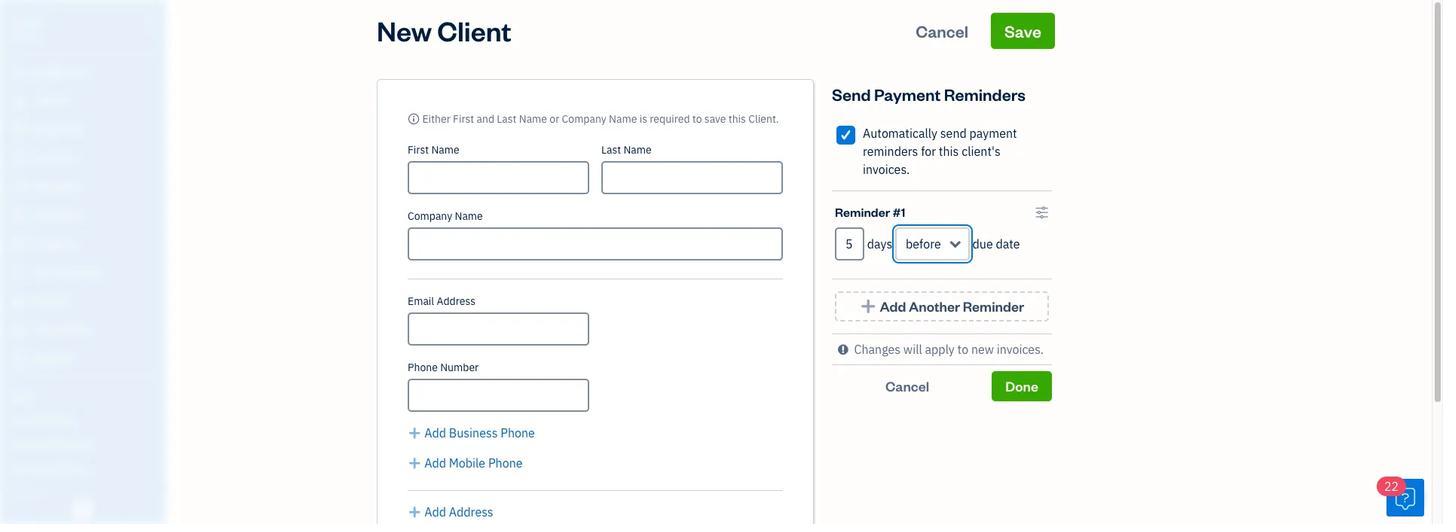 Task type: locate. For each thing, give the bounding box(es) containing it.
due
[[973, 237, 993, 252]]

add for add address
[[425, 505, 446, 520]]

1 horizontal spatial to
[[958, 342, 969, 357]]

add address
[[425, 505, 493, 520]]

add
[[880, 298, 906, 315], [425, 426, 446, 441], [425, 456, 446, 471], [425, 505, 446, 520]]

invoices. inside automatically send payment reminders for this client's invoices.
[[863, 162, 910, 177]]

1 vertical spatial first
[[408, 143, 429, 157]]

1 horizontal spatial this
[[939, 144, 959, 159]]

1 horizontal spatial company
[[562, 112, 607, 126]]

1 vertical spatial cancel button
[[832, 372, 983, 402]]

phone for add business phone
[[501, 426, 535, 441]]

reminder # 1
[[835, 204, 906, 220]]

required
[[650, 112, 690, 126]]

last down either first and last name or company name is required to save this client.
[[602, 143, 621, 157]]

cancel down 'will'
[[886, 378, 930, 395]]

plus image inside add another reminder button
[[860, 299, 877, 314]]

client image
[[10, 94, 28, 109]]

another
[[909, 298, 961, 315]]

0 vertical spatial plus image
[[860, 299, 877, 314]]

to
[[693, 112, 702, 126], [958, 342, 969, 357]]

either
[[422, 112, 451, 126]]

0 horizontal spatial plus image
[[408, 504, 422, 522]]

1 horizontal spatial first
[[453, 112, 474, 126]]

name down is
[[624, 143, 652, 157]]

Company Name text field
[[408, 228, 783, 261]]

settings image
[[11, 487, 161, 499]]

to left "save"
[[693, 112, 702, 126]]

add for add business phone
[[425, 426, 446, 441]]

phone
[[408, 361, 438, 375], [501, 426, 535, 441], [488, 456, 523, 471]]

add for add mobile phone
[[425, 456, 446, 471]]

1 plus image from the top
[[408, 424, 422, 442]]

cancel button
[[902, 13, 982, 49], [832, 372, 983, 402]]

phone inside button
[[488, 456, 523, 471]]

reminder left #
[[835, 204, 890, 220]]

client's
[[962, 144, 1001, 159]]

new
[[972, 342, 994, 357]]

will
[[904, 342, 922, 357]]

cancel button up "send payment reminders" on the right
[[902, 13, 982, 49]]

add left mobile
[[425, 456, 446, 471]]

add left the business
[[425, 426, 446, 441]]

date
[[996, 237, 1020, 252]]

address inside button
[[449, 505, 493, 520]]

1 vertical spatial last
[[602, 143, 621, 157]]

save button
[[991, 13, 1055, 49]]

0 vertical spatial to
[[693, 112, 702, 126]]

cancel button down 'will'
[[832, 372, 983, 402]]

1 vertical spatial plus image
[[408, 455, 422, 473]]

plus image
[[860, 299, 877, 314], [408, 504, 422, 522]]

automatically
[[863, 126, 938, 141]]

automatically send payment reminders for this client's invoices.
[[863, 126, 1017, 177]]

company
[[562, 112, 607, 126], [408, 210, 452, 223]]

0 vertical spatial address
[[437, 295, 476, 308]]

company down first name
[[408, 210, 452, 223]]

plus image for add another reminder
[[860, 299, 877, 314]]

0 vertical spatial invoices.
[[863, 162, 910, 177]]

2 vertical spatial phone
[[488, 456, 523, 471]]

0 vertical spatial this
[[729, 112, 746, 126]]

plus image for add business phone
[[408, 424, 422, 442]]

add mobile phone
[[425, 456, 523, 471]]

last right and
[[497, 112, 517, 126]]

first name
[[408, 143, 460, 157]]

payment
[[874, 84, 941, 105]]

client.
[[749, 112, 779, 126]]

1 vertical spatial invoices.
[[997, 342, 1044, 357]]

0 horizontal spatial invoices.
[[863, 162, 910, 177]]

plus image left mobile
[[408, 455, 422, 473]]

invoice image
[[10, 152, 28, 167]]

1 vertical spatial to
[[958, 342, 969, 357]]

apps image
[[11, 390, 161, 403]]

address right email
[[437, 295, 476, 308]]

payment image
[[10, 180, 28, 195]]

1 horizontal spatial plus image
[[860, 299, 877, 314]]

number
[[440, 361, 479, 375]]

add inside button
[[425, 426, 446, 441]]

phone right mobile
[[488, 456, 523, 471]]

invoices. down reminders on the top right
[[863, 162, 910, 177]]

name for company name
[[455, 210, 483, 223]]

0 horizontal spatial reminder
[[835, 204, 890, 220]]

0 vertical spatial cancel
[[916, 20, 969, 41]]

Email Address text field
[[408, 313, 589, 346]]

1 vertical spatial phone
[[501, 426, 535, 441]]

0 horizontal spatial last
[[497, 112, 517, 126]]

add down add mobile phone button
[[425, 505, 446, 520]]

22
[[1385, 479, 1399, 494]]

apply
[[925, 342, 955, 357]]

phone for add mobile phone
[[488, 456, 523, 471]]

name for first name
[[431, 143, 460, 157]]

1 vertical spatial address
[[449, 505, 493, 520]]

cancel
[[916, 20, 969, 41], [886, 378, 930, 395]]

taras
[[12, 14, 42, 29]]

add another reminder
[[880, 298, 1025, 315]]

add left another
[[880, 298, 906, 315]]

name down 'either'
[[431, 143, 460, 157]]

plus image left the add address
[[408, 504, 422, 522]]

First Name text field
[[408, 161, 589, 194]]

1 horizontal spatial reminder
[[963, 298, 1025, 315]]

1 vertical spatial this
[[939, 144, 959, 159]]

payment
[[970, 126, 1017, 141]]

for
[[921, 144, 936, 159]]

this down send
[[939, 144, 959, 159]]

invoices.
[[863, 162, 910, 177], [997, 342, 1044, 357]]

0 horizontal spatial to
[[693, 112, 702, 126]]

phone down phone number text field
[[501, 426, 535, 441]]

to left new
[[958, 342, 969, 357]]

this inside automatically send payment reminders for this client's invoices.
[[939, 144, 959, 159]]

1 vertical spatial plus image
[[408, 504, 422, 522]]

project image
[[10, 237, 28, 253]]

expense image
[[10, 209, 28, 224]]

exclamationcircle image
[[838, 341, 849, 359]]

name
[[519, 112, 547, 126], [609, 112, 637, 126], [431, 143, 460, 157], [624, 143, 652, 157], [455, 210, 483, 223]]

plus image left the business
[[408, 424, 422, 442]]

0 vertical spatial plus image
[[408, 424, 422, 442]]

first
[[453, 112, 474, 126], [408, 143, 429, 157]]

company right or
[[562, 112, 607, 126]]

last
[[497, 112, 517, 126], [602, 143, 621, 157]]

name down first name text field
[[455, 210, 483, 223]]

is
[[640, 112, 648, 126]]

phone inside button
[[501, 426, 535, 441]]

add address button
[[408, 504, 493, 522]]

plus image for add mobile phone
[[408, 455, 422, 473]]

first left and
[[453, 112, 474, 126]]

address down add mobile phone
[[449, 505, 493, 520]]

first down the primary icon
[[408, 143, 429, 157]]

timer image
[[10, 266, 28, 281]]

due date
[[973, 237, 1020, 252]]

1 vertical spatial reminder
[[963, 298, 1025, 315]]

invoices. up done
[[997, 342, 1044, 357]]

Last Name text field
[[602, 161, 783, 194]]

send
[[941, 126, 967, 141]]

0 horizontal spatial this
[[729, 112, 746, 126]]

name for last name
[[624, 143, 652, 157]]

reminder
[[835, 204, 890, 220], [963, 298, 1025, 315]]

plus image
[[408, 424, 422, 442], [408, 455, 422, 473]]

phone left number
[[408, 361, 438, 375]]

before
[[906, 237, 941, 252]]

reminder up new
[[963, 298, 1025, 315]]

days
[[867, 237, 893, 252]]

this right "save"
[[729, 112, 746, 126]]

add another reminder button
[[835, 292, 1049, 322]]

save
[[1005, 20, 1042, 41]]

1 horizontal spatial last
[[602, 143, 621, 157]]

0 horizontal spatial company
[[408, 210, 452, 223]]

items and services image
[[11, 439, 161, 451]]

add for add another reminder
[[880, 298, 906, 315]]

taras owner
[[12, 14, 42, 41]]

1 vertical spatial cancel
[[886, 378, 930, 395]]

this
[[729, 112, 746, 126], [939, 144, 959, 159]]

cancel up "send payment reminders" on the right
[[916, 20, 969, 41]]

check image
[[839, 127, 853, 142]]

2 plus image from the top
[[408, 455, 422, 473]]

money image
[[10, 295, 28, 310]]

0 vertical spatial phone
[[408, 361, 438, 375]]

1
[[901, 204, 906, 220]]

22 button
[[1377, 477, 1425, 517]]

estimate image
[[10, 123, 28, 138]]

plus image up the "changes"
[[860, 299, 877, 314]]

address
[[437, 295, 476, 308], [449, 505, 493, 520]]



Task type: vqa. For each thing, say whether or not it's contained in the screenshot.
the a within create a client button
no



Task type: describe. For each thing, give the bounding box(es) containing it.
add mobile phone button
[[408, 455, 523, 473]]

address for email address
[[437, 295, 476, 308]]

0 vertical spatial last
[[497, 112, 517, 126]]

0 vertical spatial reminder
[[835, 204, 890, 220]]

resource center badge image
[[1387, 479, 1425, 517]]

cancel for bottom "cancel" button
[[886, 378, 930, 395]]

add business phone
[[425, 426, 535, 441]]

main element
[[0, 0, 215, 525]]

done
[[1006, 378, 1039, 395]]

dashboard image
[[10, 66, 28, 81]]

Payment reminder offset in days text field
[[835, 228, 865, 261]]

changes will apply to new invoices.
[[854, 342, 1044, 357]]

bank connections image
[[11, 463, 161, 475]]

0 vertical spatial company
[[562, 112, 607, 126]]

0 horizontal spatial first
[[408, 143, 429, 157]]

0 vertical spatial cancel button
[[902, 13, 982, 49]]

new client
[[377, 13, 512, 48]]

send payment reminders
[[832, 84, 1026, 105]]

done button
[[992, 372, 1052, 402]]

edit reminder #1 message image
[[1035, 204, 1049, 222]]

0 vertical spatial first
[[453, 112, 474, 126]]

report image
[[10, 352, 28, 367]]

address for add address
[[449, 505, 493, 520]]

1 vertical spatial company
[[408, 210, 452, 223]]

Phone Number text field
[[408, 379, 589, 412]]

either first and last name or company name is required to save this client.
[[422, 112, 779, 126]]

send
[[832, 84, 871, 105]]

primary image
[[408, 112, 420, 126]]

mobile
[[449, 456, 486, 471]]

Payment reminder timing (before or after due date) field
[[896, 228, 970, 261]]

reminders
[[944, 84, 1026, 105]]

#
[[893, 204, 901, 220]]

chart image
[[10, 323, 28, 338]]

freshbooks image
[[71, 501, 95, 519]]

name left or
[[519, 112, 547, 126]]

phone number
[[408, 361, 479, 375]]

last name
[[602, 143, 652, 157]]

reminder inside button
[[963, 298, 1025, 315]]

plus image for add address
[[408, 504, 422, 522]]

owner
[[12, 30, 40, 41]]

business
[[449, 426, 498, 441]]

1 horizontal spatial invoices.
[[997, 342, 1044, 357]]

email address
[[408, 295, 476, 308]]

name left is
[[609, 112, 637, 126]]

new
[[377, 13, 432, 48]]

email
[[408, 295, 434, 308]]

add business phone button
[[408, 424, 535, 442]]

reminders
[[863, 144, 918, 159]]

and
[[477, 112, 495, 126]]

client
[[437, 13, 512, 48]]

cancel for top "cancel" button
[[916, 20, 969, 41]]

changes
[[854, 342, 901, 357]]

or
[[550, 112, 560, 126]]

company name
[[408, 210, 483, 223]]

save
[[705, 112, 726, 126]]

team members image
[[11, 415, 161, 427]]



